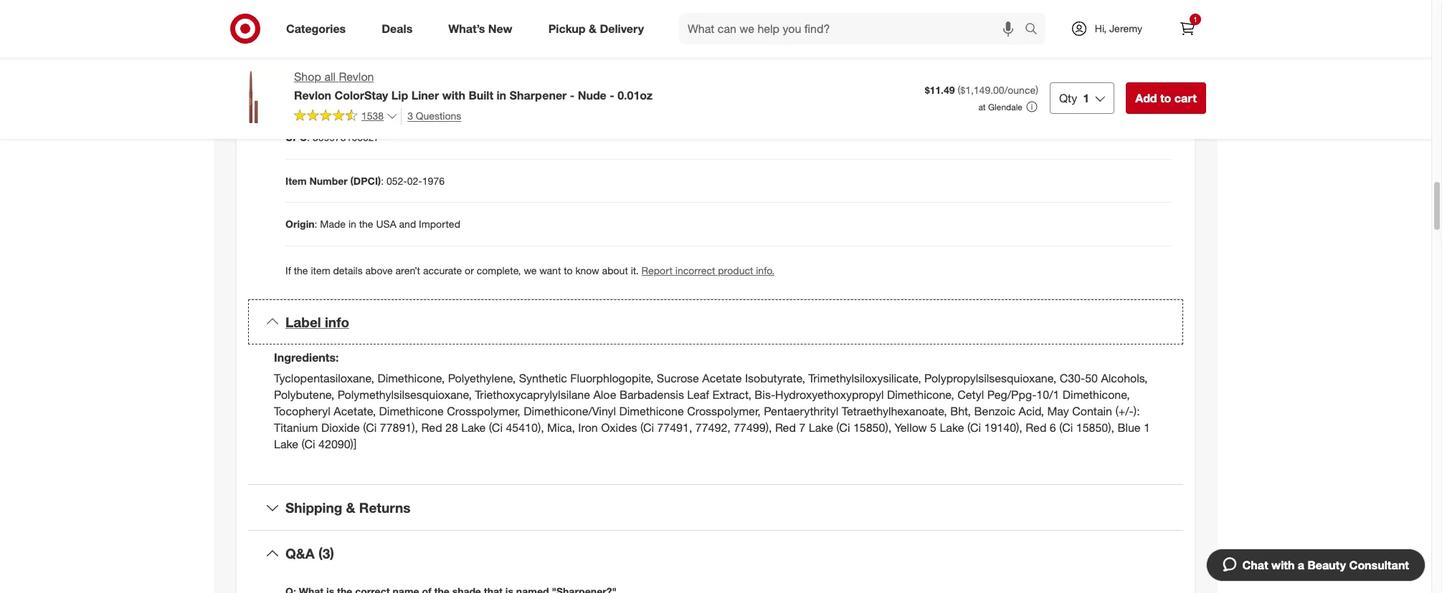 Task type: describe. For each thing, give the bounding box(es) containing it.
2 red from the left
[[775, 421, 796, 435]]

triethoxycaprylylsilane
[[475, 388, 590, 402]]

search
[[1018, 23, 1053, 37]]

isobutyrate,
[[745, 372, 805, 386]]

(ci down hydroxyethoxypropyl
[[836, 421, 850, 435]]

benzoic
[[974, 405, 1016, 419]]

bis-
[[755, 388, 775, 402]]

28
[[445, 421, 458, 435]]

all
[[324, 70, 336, 84]]

0.01oz
[[618, 88, 653, 102]]

it.
[[631, 265, 639, 277]]

77491,
[[657, 421, 692, 435]]

(ci right 6
[[1059, 421, 1073, 435]]

(dpci)
[[350, 175, 381, 187]]

0 horizontal spatial in
[[348, 218, 356, 231]]

42090)]
[[318, 437, 356, 452]]

origin
[[285, 218, 315, 231]]

polyethylene,
[[448, 372, 516, 386]]

add to cart
[[1135, 91, 1197, 105]]

052-
[[387, 175, 407, 187]]

pentaerythrityl
[[764, 405, 839, 419]]

11127916
[[315, 87, 359, 99]]

pickup
[[548, 21, 586, 36]]

chat
[[1242, 559, 1268, 573]]

(ci down acetate,
[[363, 421, 377, 435]]

& for pickup
[[589, 21, 597, 36]]

returns
[[359, 500, 410, 516]]

lip
[[391, 88, 408, 102]]

q&a (3) button
[[248, 532, 1183, 577]]

1 vertical spatial revlon
[[294, 88, 331, 102]]

lake right 28
[[461, 421, 486, 435]]

1 vertical spatial the
[[294, 265, 308, 277]]

sharpener
[[510, 88, 567, 102]]

item
[[311, 265, 330, 277]]

1976
[[422, 175, 445, 187]]

45410),
[[506, 421, 544, 435]]

synthetic
[[519, 372, 567, 386]]

1 inside ingredients: tyclopentasiloxane, dimethicone, polyethylene, synthetic fluorphlogopite, sucrose acetate isobutyrate, trimethylsiloxysilicate, polypropylsilsesquioxane, c30-50 alcohols, polybutene, polymethylsilsesquioxane, triethoxycaprylylsilane aloe barbadensis leaf extract, bis-hydroxyethoxypropyl dimethicone, cetyl peg/ppg-10/1 dimethicone, tocopheryl acetate, dimethicone crosspolymer, dimethicone/vinyl dimethicone crosspolymer, pentaerythrityl tetraethylhexanoate, bht, benzoic acid, may contain (+/-): titanium dioxide (ci 77891), red 28 lake (ci 45410), mica, iron oxides (ci 77491, 77492, 77499), red 7 lake (ci 15850), yellow 5 lake (ci 19140), red 6 (ci 15850), blue 1 lake (ci 42090)]
[[1144, 421, 1150, 435]]

qty 1
[[1059, 91, 1089, 105]]

beauty
[[1308, 559, 1346, 573]]

we
[[524, 265, 537, 277]]

pickup & delivery
[[548, 21, 644, 36]]

: for made
[[315, 218, 317, 231]]

dimethicone/vinyl
[[524, 405, 616, 419]]

nude
[[578, 88, 607, 102]]

deals link
[[369, 13, 430, 44]]

ingredients: tyclopentasiloxane, dimethicone, polyethylene, synthetic fluorphlogopite, sucrose acetate isobutyrate, trimethylsiloxysilicate, polypropylsilsesquioxane, c30-50 alcohols, polybutene, polymethylsilsesquioxane, triethoxycaprylylsilane aloe barbadensis leaf extract, bis-hydroxyethoxypropyl dimethicone, cetyl peg/ppg-10/1 dimethicone, tocopheryl acetate, dimethicone crosspolymer, dimethicone/vinyl dimethicone crosspolymer, pentaerythrityl tetraethylhexanoate, bht, benzoic acid, may contain (+/-): titanium dioxide (ci 77891), red 28 lake (ci 45410), mica, iron oxides (ci 77491, 77492, 77499), red 7 lake (ci 15850), yellow 5 lake (ci 19140), red 6 (ci 15850), blue 1 lake (ci 42090)]
[[274, 351, 1150, 452]]

0 horizontal spatial 1
[[1083, 91, 1089, 105]]

leaf
[[687, 388, 709, 402]]

titanium
[[274, 421, 318, 435]]

1 horizontal spatial revlon
[[339, 70, 374, 84]]

with inside chat with a beauty consultant button
[[1272, 559, 1295, 573]]

tyclopentasiloxane,
[[274, 372, 374, 386]]

accurate
[[423, 265, 462, 277]]

shipping & returns button
[[248, 485, 1183, 531]]

bht,
[[950, 405, 971, 419]]

tcin
[[285, 87, 309, 99]]

1 crosspolymer, from the left
[[447, 405, 521, 419]]

1 link
[[1172, 13, 1203, 44]]

imported
[[419, 218, 460, 231]]

made
[[320, 218, 346, 231]]

2 horizontal spatial 1
[[1193, 15, 1197, 24]]

(ci down bht,
[[967, 421, 981, 435]]

2 horizontal spatial dimethicone,
[[1063, 388, 1130, 402]]

with inside shop all revlon revlon colorstay lip liner with built in sharpener - nude - 0.01oz
[[442, 88, 465, 102]]

consultant
[[1349, 559, 1409, 573]]

or
[[465, 265, 474, 277]]

What can we help you find? suggestions appear below search field
[[679, 13, 1028, 44]]

):
[[1134, 405, 1140, 419]]

hi,
[[1095, 22, 1107, 34]]

new
[[488, 21, 513, 36]]

aren't
[[396, 265, 420, 277]]

cetyl
[[958, 388, 984, 402]]

shop all revlon revlon colorstay lip liner with built in sharpener - nude - 0.01oz
[[294, 70, 653, 102]]

add to cart button
[[1126, 82, 1206, 114]]

above
[[365, 265, 393, 277]]

: for 11127916
[[309, 87, 312, 99]]

lake right 7 at bottom right
[[809, 421, 833, 435]]

pickup & delivery link
[[536, 13, 662, 44]]

search button
[[1018, 13, 1053, 47]]

in inside shop all revlon revlon colorstay lip liner with built in sharpener - nude - 0.01oz
[[497, 88, 506, 102]]

tocopheryl
[[274, 405, 331, 419]]

what's new link
[[436, 13, 530, 44]]

know
[[575, 265, 599, 277]]

jeremy
[[1109, 22, 1142, 34]]

image of revlon colorstay lip liner with built in sharpener - nude - 0.01oz image
[[225, 69, 283, 126]]

what's new
[[448, 21, 513, 36]]

label
[[285, 314, 321, 330]]

shop
[[294, 70, 321, 84]]

(ci left 45410),
[[489, 421, 503, 435]]

and
[[399, 218, 416, 231]]

(3)
[[318, 546, 334, 563]]

77891),
[[380, 421, 418, 435]]

at glendale
[[978, 102, 1023, 112]]

hi, jeremy
[[1095, 22, 1142, 34]]

3
[[407, 110, 413, 122]]

fluorphlogopite,
[[570, 372, 654, 386]]

ingredients:
[[274, 351, 339, 365]]

report
[[642, 265, 673, 277]]

q&a (3)
[[285, 546, 334, 563]]



Task type: locate. For each thing, give the bounding box(es) containing it.
0 vertical spatial the
[[359, 218, 373, 231]]

complete,
[[477, 265, 521, 277]]

1 vertical spatial with
[[1272, 559, 1295, 573]]

contain
[[1072, 405, 1112, 419]]

colorstay
[[335, 88, 388, 102]]

1538
[[361, 110, 384, 122]]

1 right blue on the right of page
[[1144, 421, 1150, 435]]

dimethicone, up 'polymethylsilsesquioxane,'
[[377, 372, 445, 386]]

3 red from the left
[[1026, 421, 1047, 435]]

origin : made in the usa and imported
[[285, 218, 460, 231]]

acetate
[[702, 372, 742, 386]]

1 vertical spatial to
[[564, 265, 573, 277]]

sucrose
[[657, 372, 699, 386]]

:
[[309, 87, 312, 99], [307, 131, 310, 143], [381, 175, 384, 187], [315, 218, 317, 231]]

peg/ppg-
[[987, 388, 1037, 402]]

details
[[333, 265, 363, 277]]

dimethicone down barbadensis
[[619, 405, 684, 419]]

1 right the qty
[[1083, 91, 1089, 105]]

& inside dropdown button
[[346, 500, 355, 516]]

2 15850), from the left
[[1076, 421, 1114, 435]]

chat with a beauty consultant
[[1242, 559, 1409, 573]]

chat with a beauty consultant button
[[1206, 549, 1426, 582]]

hydroxyethoxypropyl
[[775, 388, 884, 402]]

the right if
[[294, 265, 308, 277]]

- left nude
[[570, 88, 575, 102]]

: for 309978100027
[[307, 131, 310, 143]]

$11.49 ( $1,149.00 /ounce )
[[925, 84, 1038, 96]]

polypropylsilsesquioxane,
[[924, 372, 1057, 386]]

0 vertical spatial with
[[442, 88, 465, 102]]

product
[[718, 265, 753, 277]]

what's
[[448, 21, 485, 36]]

0 horizontal spatial &
[[346, 500, 355, 516]]

0 horizontal spatial to
[[564, 265, 573, 277]]

1 horizontal spatial red
[[775, 421, 796, 435]]

: left 052-
[[381, 175, 384, 187]]

red left 7 at bottom right
[[775, 421, 796, 435]]

1 horizontal spatial &
[[589, 21, 597, 36]]

309978100027
[[313, 131, 380, 143]]

1 horizontal spatial dimethicone
[[619, 405, 684, 419]]

usa
[[376, 218, 396, 231]]

: down shop
[[309, 87, 312, 99]]

: left made
[[315, 218, 317, 231]]

dimethicone, up contain
[[1063, 388, 1130, 402]]

1 15850), from the left
[[853, 421, 892, 435]]

tcin : 11127916
[[285, 87, 359, 99]]

1 vertical spatial in
[[348, 218, 356, 231]]

1 horizontal spatial dimethicone,
[[887, 388, 954, 402]]

1 vertical spatial &
[[346, 500, 355, 516]]

item number (dpci) : 052-02-1976
[[285, 175, 445, 187]]

1 horizontal spatial 1
[[1144, 421, 1150, 435]]

2 dimethicone from the left
[[619, 405, 684, 419]]

0 horizontal spatial 15850),
[[853, 421, 892, 435]]

at
[[978, 102, 986, 112]]

shipping & returns
[[285, 500, 410, 516]]

0 horizontal spatial red
[[421, 421, 442, 435]]

2 horizontal spatial red
[[1026, 421, 1047, 435]]

- right nude
[[610, 88, 614, 102]]

dimethicone down 'polymethylsilsesquioxane,'
[[379, 405, 444, 419]]

6
[[1050, 421, 1056, 435]]

(ci down titanium on the left
[[302, 437, 315, 452]]

2 crosspolymer, from the left
[[687, 405, 761, 419]]

in
[[497, 88, 506, 102], [348, 218, 356, 231]]

0 horizontal spatial with
[[442, 88, 465, 102]]

mica,
[[547, 421, 575, 435]]

0 vertical spatial in
[[497, 88, 506, 102]]

to right the want
[[564, 265, 573, 277]]

1 - from the left
[[570, 88, 575, 102]]

deals
[[382, 21, 413, 36]]

red left 6
[[1026, 421, 1047, 435]]

c30-
[[1060, 372, 1085, 386]]

1 right jeremy
[[1193, 15, 1197, 24]]

acetate,
[[334, 405, 376, 419]]

dioxide
[[321, 421, 360, 435]]

with left a
[[1272, 559, 1295, 573]]

1 horizontal spatial in
[[497, 88, 506, 102]]

1 horizontal spatial with
[[1272, 559, 1295, 573]]

crosspolymer, down polyethylene,
[[447, 405, 521, 419]]

cart
[[1175, 91, 1197, 105]]

& left returns
[[346, 500, 355, 516]]

liner
[[411, 88, 439, 102]]

(+/-
[[1115, 405, 1134, 419]]

q&a
[[285, 546, 315, 563]]

1 horizontal spatial to
[[1160, 91, 1171, 105]]

qty
[[1059, 91, 1077, 105]]

5
[[930, 421, 937, 435]]

shipping
[[285, 500, 342, 516]]

& right pickup
[[589, 21, 597, 36]]

in right made
[[348, 218, 356, 231]]

1 red from the left
[[421, 421, 442, 435]]

the left usa
[[359, 218, 373, 231]]

crosspolymer,
[[447, 405, 521, 419], [687, 405, 761, 419]]

to
[[1160, 91, 1171, 105], [564, 265, 573, 277]]

to right add
[[1160, 91, 1171, 105]]

1
[[1193, 15, 1197, 24], [1083, 91, 1089, 105], [1144, 421, 1150, 435]]

red left 28
[[421, 421, 442, 435]]

0 horizontal spatial revlon
[[294, 88, 331, 102]]

1 horizontal spatial the
[[359, 218, 373, 231]]

want
[[540, 265, 561, 277]]

0 horizontal spatial crosspolymer,
[[447, 405, 521, 419]]

extract,
[[713, 388, 752, 402]]

0 vertical spatial 1
[[1193, 15, 1197, 24]]

77499),
[[734, 421, 772, 435]]

the
[[359, 218, 373, 231], [294, 265, 308, 277]]

0 vertical spatial &
[[589, 21, 597, 36]]

lake down bht,
[[940, 421, 964, 435]]

2 vertical spatial 1
[[1144, 421, 1150, 435]]

in right built
[[497, 88, 506, 102]]

about
[[602, 265, 628, 277]]

lake down titanium on the left
[[274, 437, 298, 452]]

crosspolymer, down extract,
[[687, 405, 761, 419]]

polybutene,
[[274, 388, 334, 402]]

/ounce
[[1004, 84, 1036, 96]]

1 dimethicone from the left
[[379, 405, 444, 419]]

questions
[[416, 110, 461, 122]]

(
[[958, 84, 960, 96]]

15850), down tetraethylhexanoate,
[[853, 421, 892, 435]]

iron
[[578, 421, 598, 435]]

19140),
[[984, 421, 1023, 435]]

polymethylsilsesquioxane,
[[338, 388, 472, 402]]

1 horizontal spatial 15850),
[[1076, 421, 1114, 435]]

revlon down shop
[[294, 88, 331, 102]]

& for shipping
[[346, 500, 355, 516]]

revlon up colorstay on the top
[[339, 70, 374, 84]]

$1,149.00
[[960, 84, 1004, 96]]

oxides
[[601, 421, 637, 435]]

0 horizontal spatial the
[[294, 265, 308, 277]]

1 vertical spatial 1
[[1083, 91, 1089, 105]]

built
[[469, 88, 493, 102]]

barbadensis
[[620, 388, 684, 402]]

dimethicone, up tetraethylhexanoate,
[[887, 388, 954, 402]]

with up questions
[[442, 88, 465, 102]]

report incorrect product info. button
[[642, 264, 775, 279]]

glendale
[[988, 102, 1023, 112]]

a
[[1298, 559, 1305, 573]]

: left 309978100027
[[307, 131, 310, 143]]

to inside button
[[1160, 91, 1171, 105]]

0 horizontal spatial -
[[570, 88, 575, 102]]

0 horizontal spatial dimethicone
[[379, 405, 444, 419]]

alcohols,
[[1101, 372, 1148, 386]]

(ci left 77491,
[[640, 421, 654, 435]]

0 horizontal spatial dimethicone,
[[377, 372, 445, 386]]

1 horizontal spatial crosspolymer,
[[687, 405, 761, 419]]

if the item details above aren't accurate or complete, we want to know about it. report incorrect product info.
[[285, 265, 775, 277]]

0 vertical spatial to
[[1160, 91, 1171, 105]]

item
[[285, 175, 307, 187]]

yellow
[[895, 421, 927, 435]]

2 - from the left
[[610, 88, 614, 102]]

0 vertical spatial revlon
[[339, 70, 374, 84]]

15850), down contain
[[1076, 421, 1114, 435]]

1 horizontal spatial -
[[610, 88, 614, 102]]



Task type: vqa. For each thing, say whether or not it's contained in the screenshot.
(3)
yes



